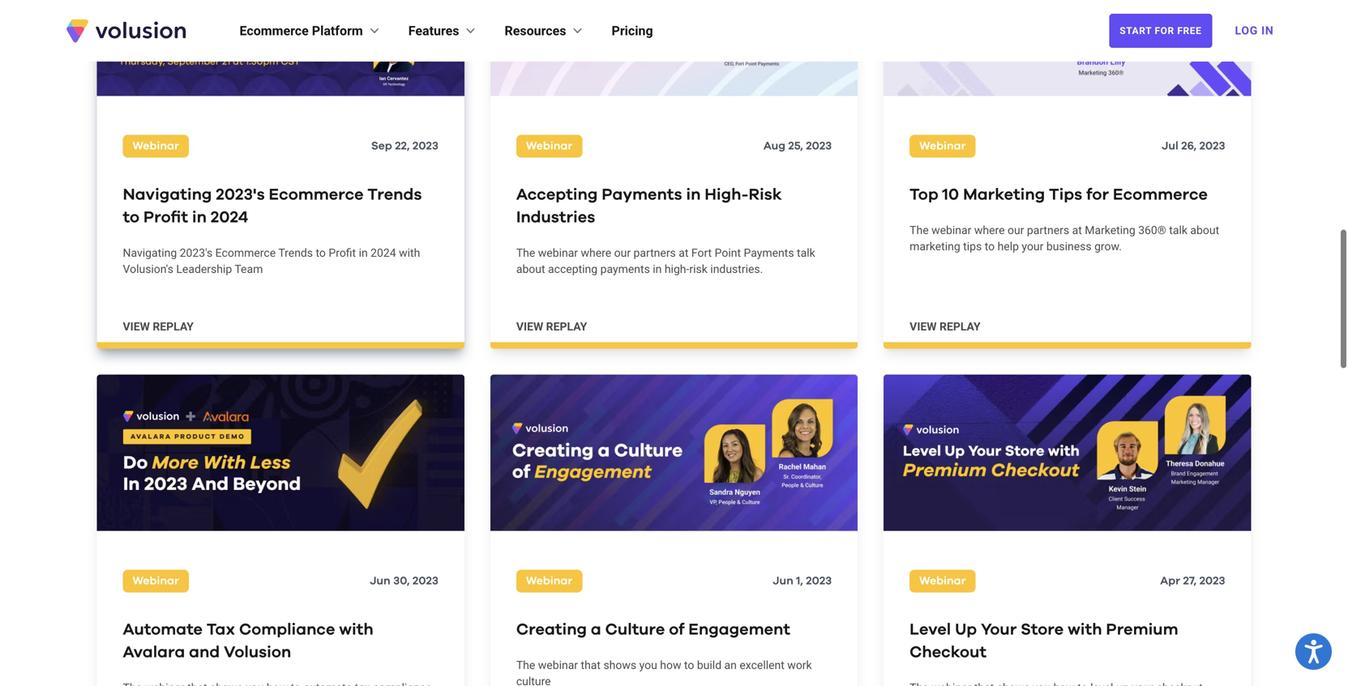 Task type: describe. For each thing, give the bounding box(es) containing it.
start for free
[[1120, 25, 1202, 36]]

your
[[981, 622, 1017, 638]]

in inside the webinar where our partners at fort point payments talk about accepting payments in high-risk industries.
[[653, 263, 662, 276]]

help
[[998, 240, 1019, 254]]

to inside the webinar where our partners at marketing 360® talk about marketing tips to help your business grow.
[[985, 240, 995, 254]]

shows
[[603, 659, 636, 673]]

jul 26, 2023
[[1162, 141, 1225, 152]]

business
[[1046, 240, 1092, 254]]

accepting payments in high-risk industries
[[516, 187, 782, 226]]

10
[[942, 187, 959, 203]]

payments inside the webinar where our partners at fort point payments talk about accepting payments in high-risk industries.
[[744, 247, 794, 260]]

about inside the webinar where our partners at marketing 360® talk about marketing tips to help your business grow.
[[1190, 224, 1219, 237]]

log
[[1235, 24, 1258, 37]]

jun 30, 2023
[[370, 576, 438, 587]]

2024 for navigating 2023's ecommerce trends to profit in 2024 with volusion's leadership team
[[371, 247, 396, 260]]

the webinar that shows you how to build an excellent work culture
[[516, 659, 812, 687]]

where for 10
[[974, 224, 1005, 237]]

resources
[[505, 23, 566, 39]]

2023 for top 10 marketing tips for ecommerce
[[1199, 141, 1225, 152]]

our for 10
[[1008, 224, 1024, 237]]

avalara
[[123, 645, 185, 661]]

trends for navigating 2023's ecommerce trends to profit in 2024
[[368, 187, 422, 203]]

level up your store with premium checkout
[[910, 622, 1178, 661]]

accepting
[[548, 263, 598, 276]]

compliance
[[239, 622, 335, 638]]

work
[[787, 659, 812, 673]]

features
[[408, 23, 459, 39]]

2023 for level up your store with premium checkout
[[1199, 576, 1225, 587]]

2023 for accepting payments in high-risk industries
[[806, 141, 832, 152]]

ecommerce inside 'dropdown button'
[[240, 23, 309, 39]]

for
[[1155, 25, 1174, 36]]

grow.
[[1094, 240, 1122, 254]]

pricing
[[612, 23, 653, 39]]

view for top 10 marketing tips for ecommerce
[[910, 320, 937, 334]]

creating
[[516, 622, 587, 638]]

view for accepting payments in high-risk industries
[[516, 320, 543, 334]]

marketing
[[910, 240, 960, 254]]

payments inside accepting payments in high-risk industries
[[602, 187, 682, 203]]

at for high-
[[679, 247, 689, 260]]

aug
[[764, 141, 786, 152]]

excellent
[[740, 659, 785, 673]]

team
[[235, 263, 263, 276]]

2023's for navigating 2023's ecommerce trends to profit in 2024
[[216, 187, 265, 203]]

partners for marketing
[[1027, 224, 1069, 237]]

27,
[[1183, 576, 1197, 587]]

to inside the webinar that shows you how to build an excellent work culture
[[684, 659, 694, 673]]

jun 1, 2023
[[773, 576, 832, 587]]

the for creating a culture of engagement
[[516, 659, 535, 673]]

webinar for automate
[[133, 576, 179, 587]]

top
[[910, 187, 938, 203]]

sep
[[371, 141, 392, 152]]

culture
[[605, 622, 665, 638]]

resources button
[[505, 21, 586, 41]]

the webinar where our partners at fort point payments talk about accepting payments in high-risk industries.
[[516, 247, 815, 276]]

leadership
[[176, 263, 232, 276]]

jul
[[1162, 141, 1179, 152]]

fort
[[691, 247, 712, 260]]

aug 25, 2023
[[764, 141, 832, 152]]

free
[[1177, 25, 1202, 36]]

sep 22, 2023
[[371, 141, 438, 152]]

in
[[1261, 24, 1274, 37]]

replay for top 10 marketing tips for ecommerce
[[940, 320, 981, 334]]

view replay for accepting payments in high-risk industries
[[516, 320, 587, 334]]

log in link
[[1225, 13, 1284, 49]]

navigating 2023's ecommerce trends to profit in 2024
[[123, 187, 422, 226]]

1,
[[796, 576, 803, 587]]

top 10 marketing tips for ecommerce
[[910, 187, 1208, 203]]

22,
[[395, 141, 410, 152]]

view for navigating 2023's ecommerce trends to profit in 2024
[[123, 320, 150, 334]]

high-
[[705, 187, 749, 203]]

a
[[591, 622, 601, 638]]

2023 for automate tax compliance with avalara and volusion
[[413, 576, 438, 587]]

top 10 marketing tips for ecommerce image
[[884, 0, 1251, 96]]

you
[[639, 659, 657, 673]]

ecommerce platform
[[240, 23, 363, 39]]

replay for accepting payments in high-risk industries
[[546, 320, 587, 334]]

features button
[[408, 21, 479, 41]]

webinar for top
[[932, 224, 971, 237]]

navigating for navigating 2023's ecommerce trends to profit in 2024
[[123, 187, 212, 203]]

partners for in
[[634, 247, 676, 260]]

point
[[715, 247, 741, 260]]

industries
[[516, 210, 595, 226]]

checkout
[[910, 645, 987, 661]]

the for top 10 marketing tips for ecommerce
[[910, 224, 929, 237]]

marketing inside the webinar where our partners at marketing 360® talk about marketing tips to help your business grow.
[[1085, 224, 1136, 237]]

level
[[910, 622, 951, 638]]

at for tips
[[1072, 224, 1082, 237]]

your
[[1022, 240, 1044, 254]]

apr
[[1160, 576, 1180, 587]]

platform
[[312, 23, 363, 39]]

webinar for navigating
[[133, 141, 179, 152]]

engagement
[[688, 622, 790, 638]]

payments
[[600, 263, 650, 276]]

culture
[[516, 675, 551, 687]]

automate tax compliance with avalara and volusion image
[[97, 375, 464, 531]]

ecommerce inside navigating 2023's ecommerce trends to profit in 2024
[[269, 187, 364, 203]]

premium
[[1106, 622, 1178, 638]]

trends for navigating 2023's ecommerce trends to profit in 2024 with volusion's leadership team
[[278, 247, 313, 260]]

industries.
[[710, 263, 763, 276]]

navigating for navigating 2023's ecommerce trends to profit in 2024 with volusion's leadership team
[[123, 247, 177, 260]]

talk inside the webinar where our partners at marketing 360® talk about marketing tips to help your business grow.
[[1169, 224, 1188, 237]]

with inside navigating 2023's ecommerce trends to profit in 2024 with volusion's leadership team
[[399, 247, 420, 260]]

view replay button for accepting payments in high-risk industries
[[516, 319, 587, 335]]



Task type: locate. For each thing, give the bounding box(es) containing it.
2023 for creating a culture of engagement
[[806, 576, 832, 587]]

view replay down volusion's
[[123, 320, 194, 334]]

0 vertical spatial 2023's
[[216, 187, 265, 203]]

to right how
[[684, 659, 694, 673]]

360®
[[1138, 224, 1166, 237]]

1 jun from the left
[[370, 576, 390, 587]]

0 horizontal spatial view replay button
[[123, 319, 194, 335]]

1 horizontal spatial jun
[[773, 576, 793, 587]]

1 vertical spatial profit
[[329, 247, 356, 260]]

creating a culture of engagement
[[516, 622, 790, 638]]

partners inside the webinar where our partners at marketing 360® talk about marketing tips to help your business grow.
[[1027, 224, 1069, 237]]

partners inside the webinar where our partners at fort point payments talk about accepting payments in high-risk industries.
[[634, 247, 676, 260]]

2 vertical spatial webinar
[[538, 659, 578, 673]]

0 vertical spatial webinar
[[932, 224, 971, 237]]

1 vertical spatial about
[[516, 263, 545, 276]]

in inside navigating 2023's ecommerce trends to profit in 2024
[[192, 210, 207, 226]]

accepting
[[516, 187, 598, 203]]

where
[[974, 224, 1005, 237], [581, 247, 611, 260]]

webinar for top
[[919, 141, 966, 152]]

to
[[123, 210, 139, 226], [985, 240, 995, 254], [316, 247, 326, 260], [684, 659, 694, 673]]

1 horizontal spatial profit
[[329, 247, 356, 260]]

trends inside navigating 2023's ecommerce trends to profit in 2024
[[368, 187, 422, 203]]

navigating 2023's ecommerce trends to profit in 2024 with volusion's leadership team
[[123, 247, 420, 276]]

ecommerce platform button
[[240, 21, 382, 41]]

in inside navigating 2023's ecommerce trends to profit in 2024 with volusion's leadership team
[[359, 247, 368, 260]]

jun left 1,
[[773, 576, 793, 587]]

2023 for navigating 2023's ecommerce trends to profit in 2024
[[413, 141, 438, 152]]

replay for navigating 2023's ecommerce trends to profit in 2024
[[153, 320, 194, 334]]

webinar
[[133, 141, 179, 152], [526, 141, 573, 152], [919, 141, 966, 152], [133, 576, 179, 587], [526, 576, 573, 587], [919, 576, 966, 587]]

with
[[399, 247, 420, 260], [339, 622, 373, 638], [1068, 622, 1102, 638]]

1 vertical spatial marketing
[[1085, 224, 1136, 237]]

2 horizontal spatial with
[[1068, 622, 1102, 638]]

view
[[123, 320, 150, 334], [516, 320, 543, 334], [910, 320, 937, 334]]

trends
[[368, 187, 422, 203], [278, 247, 313, 260]]

tax
[[207, 622, 235, 638]]

at
[[1072, 224, 1082, 237], [679, 247, 689, 260]]

our inside the webinar where our partners at marketing 360® talk about marketing tips to help your business grow.
[[1008, 224, 1024, 237]]

1 vertical spatial 2023's
[[180, 247, 213, 260]]

risk
[[749, 187, 782, 203]]

webinar inside the webinar where our partners at marketing 360® talk about marketing tips to help your business grow.
[[932, 224, 971, 237]]

an
[[724, 659, 737, 673]]

our up payments
[[614, 247, 631, 260]]

1 horizontal spatial view replay
[[516, 320, 587, 334]]

for
[[1086, 187, 1109, 203]]

2 horizontal spatial replay
[[940, 320, 981, 334]]

about
[[1190, 224, 1219, 237], [516, 263, 545, 276]]

the up culture
[[516, 659, 535, 673]]

our
[[1008, 224, 1024, 237], [614, 247, 631, 260]]

webinar inside the webinar that shows you how to build an excellent work culture
[[538, 659, 578, 673]]

navigating inside navigating 2023's ecommerce trends to profit in 2024 with volusion's leadership team
[[123, 247, 177, 260]]

1 vertical spatial our
[[614, 247, 631, 260]]

0 horizontal spatial our
[[614, 247, 631, 260]]

the webinar where our partners at marketing 360® talk about marketing tips to help your business grow.
[[910, 224, 1219, 254]]

2023's up navigating 2023's ecommerce trends to profit in 2024 with volusion's leadership team
[[216, 187, 265, 203]]

the inside the webinar where our partners at fort point payments talk about accepting payments in high-risk industries.
[[516, 247, 535, 260]]

ecommerce left platform
[[240, 23, 309, 39]]

2024
[[211, 210, 248, 226], [371, 247, 396, 260]]

where up tips
[[974, 224, 1005, 237]]

webinar for accepting
[[538, 247, 578, 260]]

0 vertical spatial payments
[[602, 187, 682, 203]]

webinar for creating
[[526, 576, 573, 587]]

to up volusion's
[[123, 210, 139, 226]]

0 horizontal spatial talk
[[797, 247, 815, 260]]

0 horizontal spatial view replay
[[123, 320, 194, 334]]

at up high-
[[679, 247, 689, 260]]

volusion
[[224, 645, 291, 661]]

in
[[686, 187, 701, 203], [192, 210, 207, 226], [359, 247, 368, 260], [653, 263, 662, 276]]

view replay for navigating 2023's ecommerce trends to profit in 2024
[[123, 320, 194, 334]]

profit inside navigating 2023's ecommerce trends to profit in 2024 with volusion's leadership team
[[329, 247, 356, 260]]

payments up industries.
[[744, 247, 794, 260]]

ecommerce inside navigating 2023's ecommerce trends to profit in 2024 with volusion's leadership team
[[215, 247, 276, 260]]

view replay button for top 10 marketing tips for ecommerce
[[910, 319, 981, 335]]

3 view replay button from the left
[[910, 319, 981, 335]]

1 horizontal spatial talk
[[1169, 224, 1188, 237]]

start
[[1120, 25, 1152, 36]]

webinar up culture
[[538, 659, 578, 673]]

1 vertical spatial trends
[[278, 247, 313, 260]]

1 horizontal spatial marketing
[[1085, 224, 1136, 237]]

3 view from the left
[[910, 320, 937, 334]]

the inside the webinar where our partners at marketing 360® talk about marketing tips to help your business grow.
[[910, 224, 929, 237]]

2 horizontal spatial view replay button
[[910, 319, 981, 335]]

profit for navigating 2023's ecommerce trends to profit in 2024 with volusion's leadership team
[[329, 247, 356, 260]]

and
[[189, 645, 220, 661]]

creating a culture of engagement image
[[490, 375, 858, 531]]

0 horizontal spatial at
[[679, 247, 689, 260]]

3 replay from the left
[[940, 320, 981, 334]]

0 vertical spatial the
[[910, 224, 929, 237]]

0 horizontal spatial profit
[[143, 210, 188, 226]]

2023 right 25,
[[806, 141, 832, 152]]

marketing up the grow.
[[1085, 224, 1136, 237]]

30,
[[393, 576, 410, 587]]

apr 27, 2023
[[1160, 576, 1225, 587]]

webinar inside the webinar where our partners at fort point payments talk about accepting payments in high-risk industries.
[[538, 247, 578, 260]]

2 jun from the left
[[773, 576, 793, 587]]

0 vertical spatial navigating
[[123, 187, 212, 203]]

0 vertical spatial our
[[1008, 224, 1024, 237]]

2 replay from the left
[[546, 320, 587, 334]]

1 vertical spatial the
[[516, 247, 535, 260]]

with inside automate tax compliance with avalara and volusion
[[339, 622, 373, 638]]

partners up high-
[[634, 247, 676, 260]]

1 horizontal spatial trends
[[368, 187, 422, 203]]

1 navigating from the top
[[123, 187, 212, 203]]

0 horizontal spatial where
[[581, 247, 611, 260]]

talk right 360®
[[1169, 224, 1188, 237]]

ecommerce
[[240, 23, 309, 39], [269, 187, 364, 203], [1113, 187, 1208, 203], [215, 247, 276, 260]]

jun for creating a culture of engagement
[[773, 576, 793, 587]]

1 horizontal spatial payments
[[744, 247, 794, 260]]

0 horizontal spatial replay
[[153, 320, 194, 334]]

trends inside navigating 2023's ecommerce trends to profit in 2024 with volusion's leadership team
[[278, 247, 313, 260]]

webinar for level
[[919, 576, 966, 587]]

1 view from the left
[[123, 320, 150, 334]]

at inside the webinar where our partners at marketing 360® talk about marketing tips to help your business grow.
[[1072, 224, 1082, 237]]

2023's inside navigating 2023's ecommerce trends to profit in 2024
[[216, 187, 265, 203]]

at up "business"
[[1072, 224, 1082, 237]]

ecommerce up navigating 2023's ecommerce trends to profit in 2024 with volusion's leadership team
[[269, 187, 364, 203]]

level up your store with premium checkout image
[[884, 375, 1251, 531]]

2023
[[413, 141, 438, 152], [806, 141, 832, 152], [1199, 141, 1225, 152], [413, 576, 438, 587], [806, 576, 832, 587], [1199, 576, 1225, 587]]

0 vertical spatial talk
[[1169, 224, 1188, 237]]

payments up the webinar where our partners at fort point payments talk about accepting payments in high-risk industries.
[[602, 187, 682, 203]]

2023 right 1,
[[806, 576, 832, 587]]

navigating
[[123, 187, 212, 203], [123, 247, 177, 260]]

navigating inside navigating 2023's ecommerce trends to profit in 2024
[[123, 187, 212, 203]]

jun left 30,
[[370, 576, 390, 587]]

up
[[955, 622, 977, 638]]

build
[[697, 659, 722, 673]]

0 vertical spatial trends
[[368, 187, 422, 203]]

view replay down accepting
[[516, 320, 587, 334]]

to inside navigating 2023's ecommerce trends to profit in 2024
[[123, 210, 139, 226]]

to right tips
[[985, 240, 995, 254]]

0 vertical spatial about
[[1190, 224, 1219, 237]]

1 horizontal spatial 2024
[[371, 247, 396, 260]]

of
[[669, 622, 685, 638]]

1 horizontal spatial our
[[1008, 224, 1024, 237]]

where up accepting
[[581, 247, 611, 260]]

webinar up the marketing
[[932, 224, 971, 237]]

0 horizontal spatial partners
[[634, 247, 676, 260]]

to inside navigating 2023's ecommerce trends to profit in 2024 with volusion's leadership team
[[316, 247, 326, 260]]

2 vertical spatial the
[[516, 659, 535, 673]]

0 vertical spatial profit
[[143, 210, 188, 226]]

2023's for navigating 2023's ecommerce trends to profit in 2024 with volusion's leadership team
[[180, 247, 213, 260]]

1 vertical spatial partners
[[634, 247, 676, 260]]

marketing
[[963, 187, 1045, 203], [1085, 224, 1136, 237]]

1 view replay from the left
[[123, 320, 194, 334]]

25,
[[788, 141, 803, 152]]

trends down 22,
[[368, 187, 422, 203]]

0 horizontal spatial 2024
[[211, 210, 248, 226]]

0 horizontal spatial marketing
[[963, 187, 1045, 203]]

automate tax compliance with avalara and volusion
[[123, 622, 373, 661]]

2023's inside navigating 2023's ecommerce trends to profit in 2024 with volusion's leadership team
[[180, 247, 213, 260]]

1 horizontal spatial about
[[1190, 224, 1219, 237]]

1 vertical spatial navigating
[[123, 247, 177, 260]]

0 horizontal spatial about
[[516, 263, 545, 276]]

profit for navigating 2023's ecommerce trends to profit in 2024
[[143, 210, 188, 226]]

about inside the webinar where our partners at fort point payments talk about accepting payments in high-risk industries.
[[516, 263, 545, 276]]

1 horizontal spatial where
[[974, 224, 1005, 237]]

view replay down the marketing
[[910, 320, 981, 334]]

1 vertical spatial at
[[679, 247, 689, 260]]

in inside accepting payments in high-risk industries
[[686, 187, 701, 203]]

how
[[660, 659, 681, 673]]

where inside the webinar where our partners at fort point payments talk about accepting payments in high-risk industries.
[[581, 247, 611, 260]]

at inside the webinar where our partners at fort point payments talk about accepting payments in high-risk industries.
[[679, 247, 689, 260]]

replay
[[153, 320, 194, 334], [546, 320, 587, 334], [940, 320, 981, 334]]

store
[[1021, 622, 1064, 638]]

accepting payments in high-risk industries image
[[490, 0, 858, 96]]

2 horizontal spatial view
[[910, 320, 937, 334]]

view replay for top 10 marketing tips for ecommerce
[[910, 320, 981, 334]]

1 horizontal spatial with
[[399, 247, 420, 260]]

2 view replay button from the left
[[516, 319, 587, 335]]

where inside the webinar where our partners at marketing 360® talk about marketing tips to help your business grow.
[[974, 224, 1005, 237]]

0 vertical spatial marketing
[[963, 187, 1045, 203]]

talk right point
[[797, 247, 815, 260]]

2023's up leadership
[[180, 247, 213, 260]]

that
[[581, 659, 601, 673]]

0 horizontal spatial trends
[[278, 247, 313, 260]]

2023 right 26,
[[1199, 141, 1225, 152]]

0 horizontal spatial jun
[[370, 576, 390, 587]]

our up help
[[1008, 224, 1024, 237]]

the inside the webinar that shows you how to build an excellent work culture
[[516, 659, 535, 673]]

1 horizontal spatial replay
[[546, 320, 587, 334]]

profit
[[143, 210, 188, 226], [329, 247, 356, 260]]

1 horizontal spatial view
[[516, 320, 543, 334]]

tips
[[963, 240, 982, 254]]

risk
[[689, 263, 708, 276]]

2 horizontal spatial view replay
[[910, 320, 981, 334]]

webinar for accepting
[[526, 141, 573, 152]]

3 view replay from the left
[[910, 320, 981, 334]]

1 vertical spatial where
[[581, 247, 611, 260]]

webinar up accepting
[[538, 247, 578, 260]]

where for payments
[[581, 247, 611, 260]]

the for accepting payments in high-risk industries
[[516, 247, 535, 260]]

0 vertical spatial partners
[[1027, 224, 1069, 237]]

view replay
[[123, 320, 194, 334], [516, 320, 587, 334], [910, 320, 981, 334]]

0 vertical spatial where
[[974, 224, 1005, 237]]

volusion's
[[123, 263, 173, 276]]

jun for automate tax compliance with avalara and volusion
[[370, 576, 390, 587]]

1 horizontal spatial 2023's
[[216, 187, 265, 203]]

1 vertical spatial 2024
[[371, 247, 396, 260]]

high-
[[665, 263, 689, 276]]

1 horizontal spatial partners
[[1027, 224, 1069, 237]]

navigating 2023's ecommerce trends to profit in 2024 image
[[97, 0, 464, 96]]

2 view from the left
[[516, 320, 543, 334]]

the up the marketing
[[910, 224, 929, 237]]

about left accepting
[[516, 263, 545, 276]]

2023 right 22,
[[413, 141, 438, 152]]

0 horizontal spatial payments
[[602, 187, 682, 203]]

0 horizontal spatial 2023's
[[180, 247, 213, 260]]

0 vertical spatial at
[[1072, 224, 1082, 237]]

ecommerce up team
[[215, 247, 276, 260]]

start for free link
[[1109, 14, 1212, 48]]

automate
[[123, 622, 203, 638]]

0 horizontal spatial with
[[339, 622, 373, 638]]

2023 right 27, at the right bottom of page
[[1199, 576, 1225, 587]]

2024 inside navigating 2023's ecommerce trends to profit in 2024
[[211, 210, 248, 226]]

marketing up help
[[963, 187, 1045, 203]]

1 replay from the left
[[153, 320, 194, 334]]

2 navigating from the top
[[123, 247, 177, 260]]

ecommerce up 360®
[[1113, 187, 1208, 203]]

log in
[[1235, 24, 1274, 37]]

webinar
[[932, 224, 971, 237], [538, 247, 578, 260], [538, 659, 578, 673]]

1 vertical spatial talk
[[797, 247, 815, 260]]

0 vertical spatial 2024
[[211, 210, 248, 226]]

our for payments
[[614, 247, 631, 260]]

2 view replay from the left
[[516, 320, 587, 334]]

payments
[[602, 187, 682, 203], [744, 247, 794, 260]]

profit inside navigating 2023's ecommerce trends to profit in 2024
[[143, 210, 188, 226]]

2023's
[[216, 187, 265, 203], [180, 247, 213, 260]]

2023 right 30,
[[413, 576, 438, 587]]

to down navigating 2023's ecommerce trends to profit in 2024 on the top of page
[[316, 247, 326, 260]]

talk inside the webinar where our partners at fort point payments talk about accepting payments in high-risk industries.
[[797, 247, 815, 260]]

2024 for navigating 2023's ecommerce trends to profit in 2024
[[211, 210, 248, 226]]

pricing link
[[612, 21, 653, 41]]

webinar for creating
[[538, 659, 578, 673]]

partners up your
[[1027, 224, 1069, 237]]

0 horizontal spatial view
[[123, 320, 150, 334]]

tips
[[1049, 187, 1082, 203]]

1 view replay button from the left
[[123, 319, 194, 335]]

trends down navigating 2023's ecommerce trends to profit in 2024 on the top of page
[[278, 247, 313, 260]]

about right 360®
[[1190, 224, 1219, 237]]

1 vertical spatial webinar
[[538, 247, 578, 260]]

jun
[[370, 576, 390, 587], [773, 576, 793, 587]]

2024 inside navigating 2023's ecommerce trends to profit in 2024 with volusion's leadership team
[[371, 247, 396, 260]]

1 vertical spatial payments
[[744, 247, 794, 260]]

the down the industries
[[516, 247, 535, 260]]

26,
[[1181, 141, 1197, 152]]

1 horizontal spatial view replay button
[[516, 319, 587, 335]]

open accessibe: accessibility options, statement and help image
[[1305, 640, 1323, 664]]

with inside the level up your store with premium checkout
[[1068, 622, 1102, 638]]

our inside the webinar where our partners at fort point payments talk about accepting payments in high-risk industries.
[[614, 247, 631, 260]]

view replay button for navigating 2023's ecommerce trends to profit in 2024
[[123, 319, 194, 335]]

partners
[[1027, 224, 1069, 237], [634, 247, 676, 260]]

1 horizontal spatial at
[[1072, 224, 1082, 237]]



Task type: vqa. For each thing, say whether or not it's contained in the screenshot.
article
no



